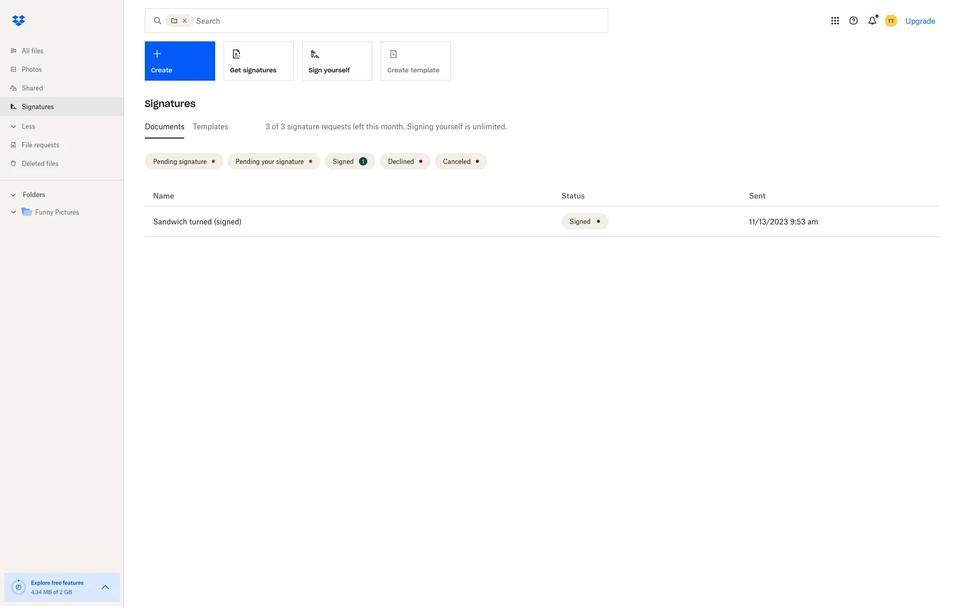 Task type: locate. For each thing, give the bounding box(es) containing it.
deleted
[[22, 160, 45, 167]]

0 vertical spatial signed
[[333, 158, 354, 165]]

yourself right sign
[[324, 66, 350, 74]]

3 up pending your signature button
[[281, 122, 285, 131]]

1 horizontal spatial yourself
[[436, 122, 463, 131]]

folders button
[[0, 187, 124, 202]]

0 horizontal spatial signatures
[[22, 103, 54, 110]]

funny
[[35, 209, 53, 216]]

0 vertical spatial of
[[272, 122, 279, 131]]

0 horizontal spatial 3
[[266, 122, 270, 131]]

deleted files link
[[8, 154, 124, 173]]

tab list
[[145, 114, 940, 139]]

1 vertical spatial signed
[[570, 218, 591, 225]]

pending your signature button
[[227, 153, 321, 170]]

signatures
[[145, 98, 196, 109], [22, 103, 54, 110]]

requests
[[322, 122, 351, 131], [34, 141, 59, 149]]

file requests link
[[8, 136, 124, 154]]

1
[[362, 158, 364, 165]]

0 horizontal spatial signed
[[333, 158, 354, 165]]

funny pictures
[[35, 209, 79, 216]]

1 vertical spatial yourself
[[436, 122, 463, 131]]

yourself
[[324, 66, 350, 74], [436, 122, 463, 131]]

signature down templates
[[179, 158, 207, 165]]

deleted files
[[22, 160, 59, 167]]

2 row from the top
[[145, 206, 940, 237]]

2 pending from the left
[[236, 158, 260, 165]]

files right all at the left top
[[31, 47, 44, 55]]

files for deleted files
[[46, 160, 59, 167]]

yourself left is
[[436, 122, 463, 131]]

files right deleted
[[46, 160, 59, 167]]

this
[[366, 122, 379, 131]]

pending signature
[[153, 158, 207, 165]]

signed left "1"
[[333, 158, 354, 165]]

row containing sandwich turned (signed)
[[145, 206, 940, 237]]

am
[[808, 217, 819, 226]]

1 horizontal spatial signed
[[570, 218, 591, 225]]

requests left left
[[322, 122, 351, 131]]

signatures link
[[8, 97, 124, 116]]

0 horizontal spatial yourself
[[324, 66, 350, 74]]

signature up pending your signature button
[[287, 122, 320, 131]]

signed
[[333, 158, 354, 165], [570, 218, 591, 225]]

signatures list item
[[0, 97, 124, 116]]

1 pending from the left
[[153, 158, 177, 165]]

row down status button
[[145, 206, 940, 237]]

sign yourself
[[309, 66, 350, 74]]

signature right your
[[276, 158, 304, 165]]

table
[[145, 185, 940, 237]]

signing
[[407, 122, 434, 131]]

shared link
[[8, 79, 124, 97]]

1 vertical spatial files
[[46, 160, 59, 167]]

declined
[[388, 158, 414, 165]]

tt
[[888, 17, 895, 24]]

signature inside tab list
[[287, 122, 320, 131]]

requests right file
[[34, 141, 59, 149]]

0 horizontal spatial requests
[[34, 141, 59, 149]]

1 horizontal spatial pending
[[236, 158, 260, 165]]

1 horizontal spatial files
[[46, 160, 59, 167]]

upgrade link
[[906, 16, 936, 25]]

0 horizontal spatial pending
[[153, 158, 177, 165]]

9:53
[[791, 217, 806, 226]]

1 horizontal spatial of
[[272, 122, 279, 131]]

signature
[[287, 122, 320, 131], [179, 158, 207, 165], [276, 158, 304, 165]]

1 horizontal spatial requests
[[322, 122, 351, 131]]

of up pending your signature button
[[272, 122, 279, 131]]

1 vertical spatial requests
[[34, 141, 59, 149]]

pending for pending your signature
[[236, 158, 260, 165]]

is
[[465, 122, 471, 131]]

folders
[[23, 191, 45, 199]]

list
[[0, 35, 124, 180]]

0 vertical spatial yourself
[[324, 66, 350, 74]]

0 vertical spatial files
[[31, 47, 44, 55]]

get
[[230, 66, 241, 74]]

features
[[63, 580, 84, 586]]

signatures up documents
[[145, 98, 196, 109]]

pending
[[153, 158, 177, 165], [236, 158, 260, 165]]

signatures inside list item
[[22, 103, 54, 110]]

11/13/2023 9:53 am
[[749, 217, 819, 226]]

3 up your
[[266, 122, 270, 131]]

signed down status
[[570, 218, 591, 225]]

3
[[266, 122, 270, 131], [281, 122, 285, 131]]

pending left your
[[236, 158, 260, 165]]

left
[[353, 122, 364, 131]]

mb
[[43, 589, 52, 596]]

status
[[562, 191, 585, 200]]

1 horizontal spatial 3
[[281, 122, 285, 131]]

name button
[[153, 189, 174, 202]]

documents
[[145, 122, 184, 131]]

file requests
[[22, 141, 59, 149]]

1 vertical spatial of
[[53, 589, 58, 596]]

0 horizontal spatial files
[[31, 47, 44, 55]]

yourself inside tab list
[[436, 122, 463, 131]]

0 horizontal spatial of
[[53, 589, 58, 596]]

row up signed button
[[145, 185, 940, 206]]

0 vertical spatial requests
[[322, 122, 351, 131]]

row
[[145, 185, 940, 206], [145, 206, 940, 237]]

yourself inside button
[[324, 66, 350, 74]]

of left the 2
[[53, 589, 58, 596]]

files
[[31, 47, 44, 55], [46, 160, 59, 167]]

of
[[272, 122, 279, 131], [53, 589, 58, 596]]

None field
[[0, 0, 76, 11]]

signatures down the shared
[[22, 103, 54, 110]]

month.
[[381, 122, 405, 131]]

unlimited.
[[473, 122, 507, 131]]

explore
[[31, 580, 50, 586]]

free
[[52, 580, 62, 586]]

files for all files
[[31, 47, 44, 55]]

1 row from the top
[[145, 185, 940, 206]]

sandwich turned (signed)
[[153, 217, 242, 226]]

1 horizontal spatial signatures
[[145, 98, 196, 109]]

documents tab
[[145, 114, 184, 139]]

pending up "name" button
[[153, 158, 177, 165]]

row containing name
[[145, 185, 940, 206]]



Task type: describe. For each thing, give the bounding box(es) containing it.
pictures
[[55, 209, 79, 216]]

photos
[[22, 65, 42, 73]]

sandwich
[[153, 217, 187, 226]]

signed button
[[562, 213, 609, 230]]

requests inside list
[[34, 141, 59, 149]]

sign
[[309, 66, 322, 74]]

less image
[[8, 121, 19, 132]]

11/13/2023
[[749, 217, 789, 226]]

sign yourself button
[[302, 41, 373, 81]]

4.34
[[31, 589, 42, 596]]

get signatures button
[[224, 41, 294, 81]]

sent
[[749, 191, 766, 200]]

create
[[151, 66, 172, 74]]

(signed)
[[214, 217, 242, 226]]

pending your signature
[[236, 158, 304, 165]]

upgrade
[[906, 16, 936, 25]]

templates tab
[[193, 114, 228, 139]]

tt button
[[883, 12, 900, 29]]

shared
[[22, 84, 43, 92]]

explore free features 4.34 mb of 2 gb
[[31, 580, 84, 596]]

table containing name
[[145, 185, 940, 237]]

funny pictures link
[[21, 206, 116, 220]]

2 3 from the left
[[281, 122, 285, 131]]

of inside the explore free features 4.34 mb of 2 gb
[[53, 589, 58, 596]]

turned
[[189, 217, 212, 226]]

gb
[[64, 589, 72, 596]]

tab list containing documents
[[145, 114, 940, 139]]

signatures
[[243, 66, 277, 74]]

create button
[[145, 41, 215, 81]]

quota usage element
[[10, 580, 27, 596]]

pending signature button
[[145, 153, 223, 170]]

photos link
[[8, 60, 124, 79]]

all files
[[22, 47, 44, 55]]

signed inside button
[[570, 218, 591, 225]]

1 3 from the left
[[266, 122, 270, 131]]

3 of 3 signature requests left this month. signing yourself is unlimited.
[[266, 122, 507, 131]]

all
[[22, 47, 30, 55]]

canceled
[[443, 158, 471, 165]]

list containing all files
[[0, 35, 124, 180]]

less
[[22, 122, 35, 130]]

all files link
[[8, 41, 124, 60]]

your
[[262, 158, 275, 165]]

name
[[153, 191, 174, 200]]

dropbox image
[[8, 10, 29, 31]]

2
[[60, 589, 63, 596]]

Search in folder "Funny Pictures" text field
[[196, 15, 587, 26]]

canceled button
[[435, 153, 487, 170]]

signature inside pending signature button
[[179, 158, 207, 165]]

signature inside pending your signature button
[[276, 158, 304, 165]]

status button
[[562, 189, 585, 202]]

sent button
[[749, 189, 766, 202]]

templates
[[193, 122, 228, 131]]

pending for pending signature
[[153, 158, 177, 165]]

get signatures
[[230, 66, 277, 74]]

file
[[22, 141, 32, 149]]

declined button
[[380, 153, 431, 170]]



Task type: vqa. For each thing, say whether or not it's contained in the screenshot.
unlimited.
yes



